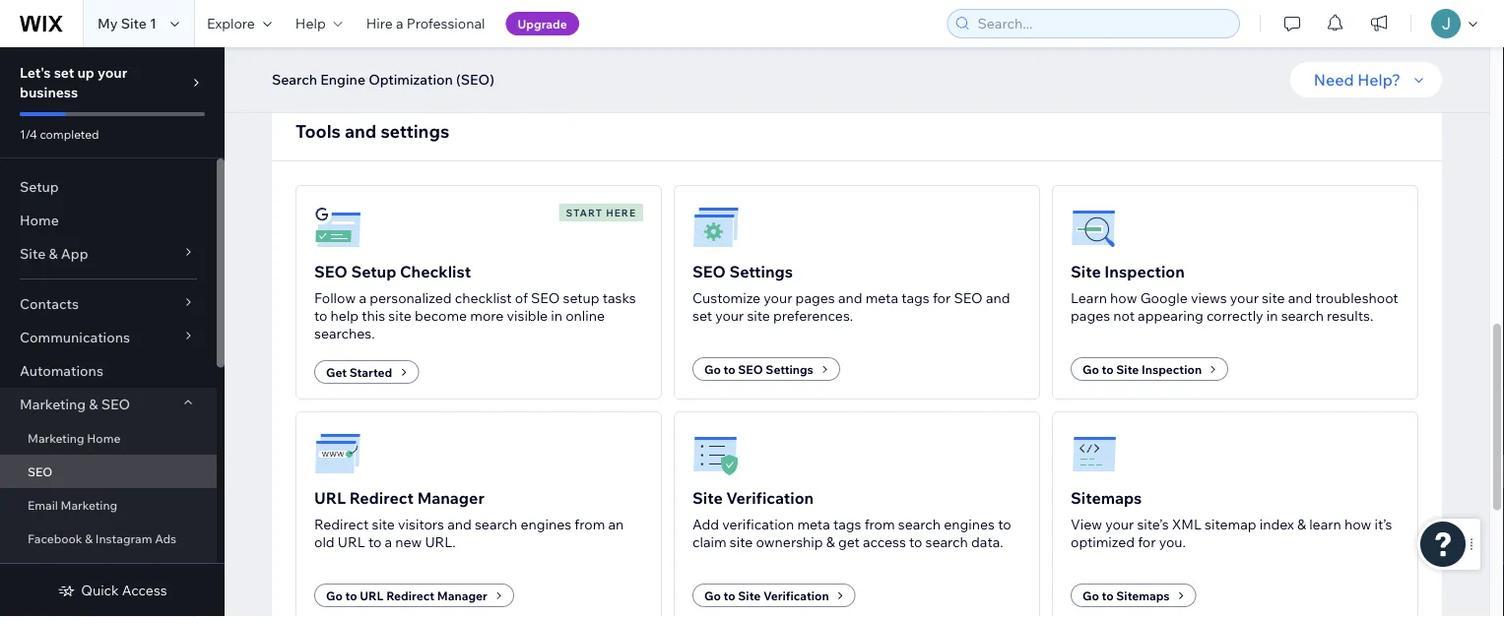 Task type: describe. For each thing, give the bounding box(es) containing it.
learning
[[1187, 42, 1244, 60]]

to inside url redirect manager redirect site visitors and search engines from an old url to a new url.
[[368, 534, 382, 551]]

engine
[[321, 71, 366, 88]]

search left data.
[[926, 534, 969, 551]]

set inside seo settings customize your pages and meta tags for seo and set your site preferences.
[[693, 308, 713, 325]]

search inside site inspection learn how google views your site and troubleshoot pages not appearing correctly in search results.
[[1282, 308, 1325, 325]]

marketing for marketing & seo
[[20, 396, 86, 413]]

manager inside button
[[437, 589, 488, 604]]

business
[[20, 84, 78, 101]]

from inside site verification add verification meta tags from search engines to claim site ownership & get access to search data.
[[865, 516, 896, 534]]

and inside site inspection learn how google views your site and troubleshoot pages not appearing correctly in search results.
[[1289, 290, 1313, 307]]

facebook & instagram ads link
[[0, 522, 217, 556]]

seo inside button
[[738, 362, 763, 377]]

automations
[[20, 363, 103, 380]]

seo setup checklist follow a personalized checklist of seo setup tasks to help this site become more visible in online searches.
[[314, 262, 636, 342]]

learn
[[1310, 516, 1342, 534]]

site inside site inspection learn how google views your site and troubleshoot pages not appearing correctly in search results.
[[1071, 262, 1102, 282]]

from inside url redirect manager redirect site visitors and search engines from an old url to a new url.
[[575, 516, 605, 534]]

hire a professional link
[[355, 0, 497, 47]]

get started
[[326, 365, 393, 380]]

in inside site inspection learn how google views your site and troubleshoot pages not appearing correctly in search results.
[[1267, 308, 1279, 325]]

sitemap
[[1205, 516, 1257, 534]]

add
[[693, 516, 720, 534]]

searches.
[[314, 325, 375, 342]]

professional
[[407, 15, 485, 32]]

become
[[415, 308, 467, 325]]

checklist
[[455, 290, 512, 307]]

app
[[61, 245, 88, 263]]

and inside url redirect manager redirect site visitors and search engines from an old url to a new url.
[[448, 516, 472, 534]]

verification inside site verification add verification meta tags from search engines to claim site ownership & get access to search data.
[[727, 489, 814, 509]]

go to sitemaps button
[[1071, 584, 1197, 608]]

go to seo settings
[[705, 362, 814, 377]]

url redirect manager redirect site visitors and search engines from an old url to a new url.
[[314, 489, 624, 551]]

started
[[350, 365, 393, 380]]

communications button
[[0, 321, 217, 355]]

site inside dropdown button
[[20, 245, 46, 263]]

troubleshoot
[[1316, 290, 1399, 307]]

correctly
[[1207, 308, 1264, 325]]

get started button
[[314, 361, 419, 384]]

settings inside go to seo settings button
[[766, 362, 814, 377]]

how inside sitemaps view your site's xml sitemap index & learn how it's optimized for you.
[[1345, 516, 1372, 534]]

seo settings customize your pages and meta tags for seo and set your site preferences.
[[693, 262, 1011, 325]]

need help? button
[[1291, 62, 1443, 98]]

url redirect manager heading
[[314, 487, 485, 511]]

follow
[[314, 290, 356, 307]]

set inside let's set up your business
[[54, 64, 74, 81]]

seo settings heading
[[693, 260, 793, 284]]

email marketing link
[[0, 489, 217, 522]]

search
[[272, 71, 318, 88]]

not
[[1114, 308, 1135, 325]]

marketing inside email marketing link
[[61, 498, 117, 513]]

hire a professional
[[366, 15, 485, 32]]

go to site verification
[[705, 589, 830, 604]]

a inside url redirect manager redirect site visitors and search engines from an old url to a new url.
[[385, 534, 392, 551]]

checklist
[[400, 262, 471, 282]]

verification
[[723, 516, 795, 534]]

setup inside sidebar element
[[20, 178, 59, 196]]

url.
[[425, 534, 456, 551]]

site's
[[1138, 516, 1169, 534]]

1 vertical spatial home
[[87, 431, 121, 446]]

url inside go to url redirect manager button
[[360, 589, 384, 604]]

0 vertical spatial redirect
[[350, 489, 414, 509]]

for inside seo settings customize your pages and meta tags for seo and set your site preferences.
[[933, 290, 951, 307]]

your inside let's set up your business
[[98, 64, 127, 81]]

completed
[[40, 127, 99, 141]]

0 vertical spatial url
[[314, 489, 346, 509]]

tools
[[296, 120, 341, 142]]

email
[[28, 498, 58, 513]]

instagram
[[95, 532, 152, 547]]

view
[[1071, 516, 1103, 534]]

go for sitemaps
[[1083, 589, 1100, 604]]

google
[[1141, 290, 1188, 307]]

& for site & app
[[49, 245, 58, 263]]

for inside sitemaps view your site's xml sitemap index & learn how it's optimized for you.
[[1138, 534, 1157, 551]]

go for site inspection
[[1083, 362, 1100, 377]]

site & app
[[20, 245, 88, 263]]

help
[[331, 308, 359, 325]]

the
[[1131, 42, 1152, 60]]

need
[[1315, 70, 1355, 90]]

setup
[[563, 290, 600, 307]]

marketing home link
[[0, 422, 217, 455]]

search up access
[[899, 516, 941, 534]]

sitemaps inside sitemaps view your site's xml sitemap index & learn how it's optimized for you.
[[1071, 489, 1143, 509]]

marketing home
[[28, 431, 121, 446]]

ads
[[155, 532, 177, 547]]

to inside button
[[724, 589, 736, 604]]

quick access
[[81, 582, 167, 600]]

learn inside site inspection learn how google views your site and troubleshoot pages not appearing correctly in search results.
[[1071, 290, 1108, 307]]

tags inside seo settings customize your pages and meta tags for seo and set your site preferences.
[[902, 290, 930, 307]]

site verification add verification meta tags from search engines to claim site ownership & get access to search data.
[[693, 489, 1012, 551]]

your inside sitemaps view your site's xml sitemap index & learn how it's optimized for you.
[[1106, 516, 1135, 534]]

let's set up your business
[[20, 64, 127, 101]]

0 horizontal spatial home
[[20, 212, 59, 229]]

all
[[1138, 37, 1155, 57]]

inspection inside site inspection learn how google views your site and troubleshoot pages not appearing correctly in search results.
[[1105, 262, 1185, 282]]

1/4
[[20, 127, 37, 141]]

pages inside seo settings customize your pages and meta tags for seo and set your site preferences.
[[796, 290, 836, 307]]

go for url redirect manager
[[326, 589, 343, 604]]

sitemaps view your site's xml sitemap index & learn how it's optimized for you.
[[1071, 489, 1393, 551]]

about
[[1159, 37, 1204, 57]]

start
[[566, 206, 603, 219]]

redirect for to
[[387, 589, 435, 604]]

this
[[362, 308, 386, 325]]

1 vertical spatial url
[[338, 534, 365, 551]]

& inside sitemaps view your site's xml sitemap index & learn how it's optimized for you.
[[1298, 516, 1307, 534]]

access
[[122, 582, 167, 600]]

go to site verification button
[[693, 584, 856, 608]]

(seo)
[[456, 71, 495, 88]]

meta inside site verification add verification meta tags from search engines to claim site ownership & get access to search data.
[[798, 516, 831, 534]]

learn inside learn all about seo heading
[[1092, 37, 1134, 57]]

quick access button
[[57, 582, 167, 600]]

more
[[470, 308, 504, 325]]

search engine optimization (seo) button
[[262, 65, 505, 95]]

up
[[77, 64, 94, 81]]



Task type: locate. For each thing, give the bounding box(es) containing it.
an
[[609, 516, 624, 534]]

how up not
[[1111, 290, 1138, 307]]

hub
[[1247, 42, 1274, 60]]

engines for url redirect manager
[[521, 516, 572, 534]]

need help?
[[1315, 70, 1401, 90]]

1 horizontal spatial a
[[385, 534, 392, 551]]

site
[[121, 15, 147, 32], [20, 245, 46, 263], [1071, 262, 1102, 282], [1117, 362, 1140, 377], [693, 489, 723, 509], [738, 589, 761, 604]]

1 vertical spatial pages
[[1071, 308, 1111, 325]]

how left 'it's'
[[1345, 516, 1372, 534]]

redirect for redirect
[[314, 516, 369, 534]]

0 horizontal spatial engines
[[521, 516, 572, 534]]

site inside url redirect manager redirect site visitors and search engines from an old url to a new url.
[[372, 516, 395, 534]]

2 horizontal spatial a
[[396, 15, 404, 32]]

site verification heading
[[693, 487, 814, 511]]

1 vertical spatial manager
[[437, 589, 488, 604]]

1 vertical spatial inspection
[[1142, 362, 1203, 377]]

to
[[1114, 42, 1128, 60], [314, 308, 328, 325], [724, 362, 736, 377], [1102, 362, 1114, 377], [999, 516, 1012, 534], [368, 534, 382, 551], [910, 534, 923, 551], [345, 589, 357, 604], [724, 589, 736, 604], [1102, 589, 1114, 604]]

meta
[[866, 290, 899, 307], [798, 516, 831, 534]]

0 vertical spatial settings
[[730, 262, 793, 282]]

appearing
[[1138, 308, 1204, 325]]

0 horizontal spatial set
[[54, 64, 74, 81]]

quick
[[81, 582, 119, 600]]

2 from from the left
[[865, 516, 896, 534]]

start here
[[566, 206, 637, 219]]

sidebar element
[[0, 47, 225, 618]]

0 vertical spatial verification
[[727, 489, 814, 509]]

in
[[551, 308, 563, 325], [1267, 308, 1279, 325]]

seo inside dropdown button
[[101, 396, 130, 413]]

tools and settings
[[296, 120, 450, 142]]

0 horizontal spatial for
[[933, 290, 951, 307]]

1 engines from the left
[[521, 516, 572, 534]]

manager
[[418, 489, 485, 509], [437, 589, 488, 604]]

marketing
[[20, 396, 86, 413], [28, 431, 84, 446], [61, 498, 117, 513]]

marketing inside marketing home link
[[28, 431, 84, 446]]

get
[[326, 365, 347, 380]]

hire
[[366, 15, 393, 32]]

2 in from the left
[[1267, 308, 1279, 325]]

facebook & instagram ads
[[28, 532, 177, 547]]

views
[[1191, 290, 1228, 307]]

site inspection heading
[[1071, 260, 1185, 284]]

how inside site inspection learn how google views your site and troubleshoot pages not appearing correctly in search results.
[[1111, 290, 1138, 307]]

2 vertical spatial redirect
[[387, 589, 435, 604]]

settings down preferences.
[[766, 362, 814, 377]]

1 vertical spatial marketing
[[28, 431, 84, 446]]

from left the an
[[575, 516, 605, 534]]

verification down ownership
[[764, 589, 830, 604]]

inspection down appearing
[[1142, 362, 1203, 377]]

1 horizontal spatial for
[[1138, 534, 1157, 551]]

verification up the verification
[[727, 489, 814, 509]]

engines
[[521, 516, 572, 534], [944, 516, 995, 534]]

seo inside heading
[[1207, 37, 1240, 57]]

go to the seo learning hub
[[1092, 42, 1274, 60]]

0 vertical spatial setup
[[20, 178, 59, 196]]

your right up
[[98, 64, 127, 81]]

personalized
[[370, 290, 452, 307]]

1 horizontal spatial in
[[1267, 308, 1279, 325]]

setup down the 1/4
[[20, 178, 59, 196]]

1 vertical spatial setup
[[351, 262, 397, 282]]

and
[[345, 120, 377, 142], [839, 290, 863, 307], [986, 290, 1011, 307], [1289, 290, 1313, 307], [448, 516, 472, 534]]

to inside seo setup checklist follow a personalized checklist of seo setup tasks to help this site become more visible in online searches.
[[314, 308, 328, 325]]

site down customize
[[748, 308, 771, 325]]

tasks
[[603, 290, 636, 307]]

& left the get
[[827, 534, 836, 551]]

in left 'online' at the left of page
[[551, 308, 563, 325]]

a up this
[[359, 290, 367, 307]]

index
[[1260, 516, 1295, 534]]

upgrade
[[518, 16, 567, 31]]

site inside 'button'
[[1117, 362, 1140, 377]]

set left up
[[54, 64, 74, 81]]

0 horizontal spatial pages
[[796, 290, 836, 307]]

customize
[[693, 290, 761, 307]]

go for seo settings
[[705, 362, 721, 377]]

1 vertical spatial a
[[359, 290, 367, 307]]

1 vertical spatial meta
[[798, 516, 831, 534]]

1 vertical spatial settings
[[766, 362, 814, 377]]

visitors
[[398, 516, 445, 534]]

pages left not
[[1071, 308, 1111, 325]]

1 horizontal spatial tags
[[902, 290, 930, 307]]

& left app
[[49, 245, 58, 263]]

site
[[1263, 290, 1286, 307], [389, 308, 412, 325], [748, 308, 771, 325], [372, 516, 395, 534], [730, 534, 753, 551]]

marketing up facebook & instagram ads
[[61, 498, 117, 513]]

redirect up visitors
[[350, 489, 414, 509]]

0 vertical spatial meta
[[866, 290, 899, 307]]

go for site verification
[[705, 589, 721, 604]]

site down url redirect manager heading
[[372, 516, 395, 534]]

from
[[575, 516, 605, 534], [865, 516, 896, 534]]

& right facebook
[[85, 532, 93, 547]]

go to site inspection
[[1083, 362, 1203, 377]]

learn all about seo
[[1092, 37, 1240, 57]]

2 engines from the left
[[944, 516, 995, 534]]

go to url redirect manager
[[326, 589, 488, 604]]

0 horizontal spatial meta
[[798, 516, 831, 534]]

Search... field
[[972, 10, 1234, 37]]

sitemaps up view
[[1071, 489, 1143, 509]]

0 vertical spatial for
[[933, 290, 951, 307]]

& inside dropdown button
[[49, 245, 58, 263]]

search right visitors
[[475, 516, 518, 534]]

your
[[98, 64, 127, 81], [764, 290, 793, 307], [1231, 290, 1259, 307], [716, 308, 744, 325], [1106, 516, 1135, 534]]

your inside site inspection learn how google views your site and troubleshoot pages not appearing correctly in search results.
[[1231, 290, 1259, 307]]

facebook
[[28, 532, 82, 547]]

1
[[150, 15, 157, 32]]

1 horizontal spatial set
[[693, 308, 713, 325]]

2 vertical spatial a
[[385, 534, 392, 551]]

0 vertical spatial home
[[20, 212, 59, 229]]

1/4 completed
[[20, 127, 99, 141]]

go
[[1092, 42, 1111, 60], [705, 362, 721, 377], [1083, 362, 1100, 377], [326, 589, 343, 604], [705, 589, 721, 604], [1083, 589, 1100, 604]]

& for facebook & instagram ads
[[85, 532, 93, 547]]

0 vertical spatial sitemaps
[[1071, 489, 1143, 509]]

marketing down automations
[[20, 396, 86, 413]]

0 vertical spatial learn
[[1092, 37, 1134, 57]]

& for marketing & seo
[[89, 396, 98, 413]]

1 vertical spatial tags
[[834, 516, 862, 534]]

explore
[[207, 15, 255, 32]]

automations link
[[0, 355, 217, 388]]

from up access
[[865, 516, 896, 534]]

online
[[566, 308, 605, 325]]

1 horizontal spatial meta
[[866, 290, 899, 307]]

you.
[[1160, 534, 1187, 551]]

setup inside seo setup checklist follow a personalized checklist of seo setup tasks to help this site become more visible in online searches.
[[351, 262, 397, 282]]

your up optimized
[[1106, 516, 1135, 534]]

1 vertical spatial sitemaps
[[1117, 589, 1170, 604]]

& left learn
[[1298, 516, 1307, 534]]

0 horizontal spatial a
[[359, 290, 367, 307]]

verification inside button
[[764, 589, 830, 604]]

in inside seo setup checklist follow a personalized checklist of seo setup tasks to help this site become more visible in online searches.
[[551, 308, 563, 325]]

settings
[[730, 262, 793, 282], [766, 362, 814, 377]]

site inside site verification add verification meta tags from search engines to claim site ownership & get access to search data.
[[693, 489, 723, 509]]

1 vertical spatial for
[[1138, 534, 1157, 551]]

meta inside seo settings customize your pages and meta tags for seo and set your site preferences.
[[866, 290, 899, 307]]

engines for site verification
[[944, 516, 995, 534]]

let's
[[20, 64, 51, 81]]

old
[[314, 534, 335, 551]]

0 vertical spatial a
[[396, 15, 404, 32]]

go inside button
[[705, 589, 721, 604]]

my
[[98, 15, 118, 32]]

site inside button
[[738, 589, 761, 604]]

a inside seo setup checklist follow a personalized checklist of seo setup tasks to help this site become more visible in online searches.
[[359, 290, 367, 307]]

settings inside seo settings customize your pages and meta tags for seo and set your site preferences.
[[730, 262, 793, 282]]

1 horizontal spatial home
[[87, 431, 121, 446]]

a right hire
[[396, 15, 404, 32]]

search left results.
[[1282, 308, 1325, 325]]

go to the seo learning hub link
[[1092, 42, 1298, 60]]

manager down the url.
[[437, 589, 488, 604]]

communications
[[20, 329, 130, 346]]

&
[[49, 245, 58, 263], [89, 396, 98, 413], [1298, 516, 1307, 534], [85, 532, 93, 547], [827, 534, 836, 551]]

go to url redirect manager button
[[314, 584, 514, 608]]

1 vertical spatial learn
[[1071, 290, 1108, 307]]

a left new
[[385, 534, 392, 551]]

pages up preferences.
[[796, 290, 836, 307]]

site inside site inspection learn how google views your site and troubleshoot pages not appearing correctly in search results.
[[1263, 290, 1286, 307]]

& down automations link on the bottom of page
[[89, 396, 98, 413]]

1 vertical spatial set
[[693, 308, 713, 325]]

redirect down new
[[387, 589, 435, 604]]

1 vertical spatial verification
[[764, 589, 830, 604]]

1 horizontal spatial engines
[[944, 516, 995, 534]]

0 horizontal spatial in
[[551, 308, 563, 325]]

in right correctly
[[1267, 308, 1279, 325]]

inspection inside go to site inspection 'button'
[[1142, 362, 1203, 377]]

site inside site verification add verification meta tags from search engines to claim site ownership & get access to search data.
[[730, 534, 753, 551]]

site inside seo settings customize your pages and meta tags for seo and set your site preferences.
[[748, 308, 771, 325]]

& inside dropdown button
[[89, 396, 98, 413]]

site up correctly
[[1263, 290, 1286, 307]]

1 horizontal spatial pages
[[1071, 308, 1111, 325]]

search inside url redirect manager redirect site visitors and search engines from an old url to a new url.
[[475, 516, 518, 534]]

0 vertical spatial how
[[1111, 290, 1138, 307]]

& inside site verification add verification meta tags from search engines to claim site ownership & get access to search data.
[[827, 534, 836, 551]]

0 vertical spatial set
[[54, 64, 74, 81]]

xml
[[1173, 516, 1202, 534]]

optimization
[[369, 71, 453, 88]]

0 horizontal spatial setup
[[20, 178, 59, 196]]

a
[[396, 15, 404, 32], [359, 290, 367, 307], [385, 534, 392, 551]]

0 horizontal spatial tags
[[834, 516, 862, 534]]

manager up visitors
[[418, 489, 485, 509]]

results.
[[1328, 308, 1374, 325]]

0 horizontal spatial from
[[575, 516, 605, 534]]

go to sitemaps
[[1083, 589, 1170, 604]]

1 from from the left
[[575, 516, 605, 534]]

it's
[[1375, 516, 1393, 534]]

1 horizontal spatial how
[[1345, 516, 1372, 534]]

0 horizontal spatial how
[[1111, 290, 1138, 307]]

manager inside url redirect manager redirect site visitors and search engines from an old url to a new url.
[[418, 489, 485, 509]]

access
[[863, 534, 907, 551]]

sitemaps down you.
[[1117, 589, 1170, 604]]

sitemaps inside 'button'
[[1117, 589, 1170, 604]]

inspection up google
[[1105, 262, 1185, 282]]

settings up customize
[[730, 262, 793, 282]]

learn left all
[[1092, 37, 1134, 57]]

home
[[20, 212, 59, 229], [87, 431, 121, 446]]

site down the verification
[[730, 534, 753, 551]]

seo setup checklist heading
[[314, 260, 471, 284]]

marketing for marketing home
[[28, 431, 84, 446]]

site inside seo setup checklist follow a personalized checklist of seo setup tasks to help this site become more visible in online searches.
[[389, 308, 412, 325]]

learn down "site inspection" heading
[[1071, 290, 1108, 307]]

1 horizontal spatial setup
[[351, 262, 397, 282]]

tags inside site verification add verification meta tags from search engines to claim site ownership & get access to search data.
[[834, 516, 862, 534]]

marketing down marketing & seo
[[28, 431, 84, 446]]

search engine optimization (seo)
[[272, 71, 495, 88]]

1 horizontal spatial from
[[865, 516, 896, 534]]

home down marketing & seo dropdown button
[[87, 431, 121, 446]]

home up site & app at left top
[[20, 212, 59, 229]]

setup link
[[0, 171, 217, 204]]

engines inside url redirect manager redirect site visitors and search engines from an old url to a new url.
[[521, 516, 572, 534]]

setup up this
[[351, 262, 397, 282]]

help button
[[284, 0, 355, 47]]

1 vertical spatial redirect
[[314, 516, 369, 534]]

data.
[[972, 534, 1004, 551]]

0 vertical spatial inspection
[[1105, 262, 1185, 282]]

settings
[[381, 120, 450, 142]]

your up correctly
[[1231, 290, 1259, 307]]

learn
[[1092, 37, 1134, 57], [1071, 290, 1108, 307]]

engines up data.
[[944, 516, 995, 534]]

0 vertical spatial manager
[[418, 489, 485, 509]]

marketing inside marketing & seo dropdown button
[[20, 396, 86, 413]]

site inspection learn how google views your site and troubleshoot pages not appearing correctly in search results.
[[1071, 262, 1399, 325]]

pages inside site inspection learn how google views your site and troubleshoot pages not appearing correctly in search results.
[[1071, 308, 1111, 325]]

sitemaps heading
[[1071, 487, 1143, 511]]

contacts button
[[0, 288, 217, 321]]

learn all about seo heading
[[1092, 35, 1240, 59]]

set down customize
[[693, 308, 713, 325]]

home link
[[0, 204, 217, 238]]

2 vertical spatial marketing
[[61, 498, 117, 513]]

get
[[839, 534, 860, 551]]

optimized
[[1071, 534, 1135, 551]]

0 vertical spatial marketing
[[20, 396, 86, 413]]

claim
[[693, 534, 727, 551]]

0 vertical spatial tags
[[902, 290, 930, 307]]

2 vertical spatial url
[[360, 589, 384, 604]]

site down personalized
[[389, 308, 412, 325]]

for
[[933, 290, 951, 307], [1138, 534, 1157, 551]]

sitemaps
[[1071, 489, 1143, 509], [1117, 589, 1170, 604]]

your down customize
[[716, 308, 744, 325]]

engines left the an
[[521, 516, 572, 534]]

engines inside site verification add verification meta tags from search engines to claim site ownership & get access to search data.
[[944, 516, 995, 534]]

search
[[1282, 308, 1325, 325], [475, 516, 518, 534], [899, 516, 941, 534], [926, 534, 969, 551]]

help
[[296, 15, 326, 32]]

1 in from the left
[[551, 308, 563, 325]]

your up preferences.
[[764, 290, 793, 307]]

0 vertical spatial pages
[[796, 290, 836, 307]]

preferences.
[[774, 308, 854, 325]]

redirect inside button
[[387, 589, 435, 604]]

new
[[395, 534, 422, 551]]

site & app button
[[0, 238, 217, 271]]

1 vertical spatial how
[[1345, 516, 1372, 534]]

redirect up old
[[314, 516, 369, 534]]



Task type: vqa. For each thing, say whether or not it's contained in the screenshot.
the in within the SEO Setup Checklist Follow a personalized checklist of SEO setup tasks to help this site become more visible in online searches.
yes



